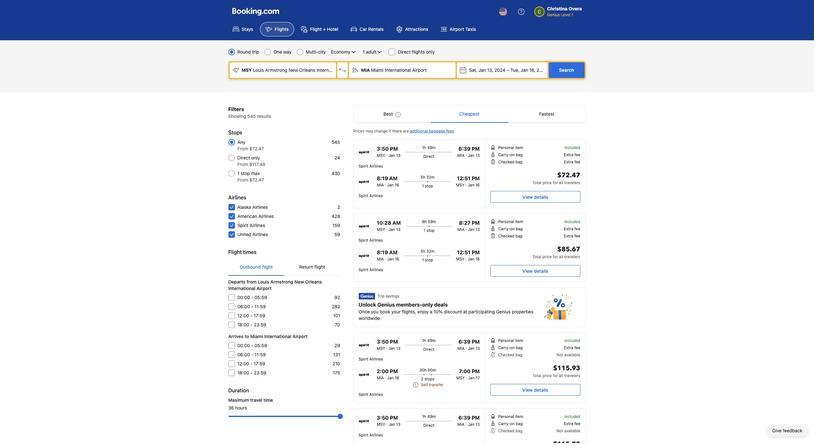 Task type: describe. For each thing, give the bounding box(es) containing it.
12:00 - 17:59 for from
[[237, 313, 265, 319]]

give feedback
[[773, 428, 803, 434]]

49m for $72.47
[[427, 145, 436, 150]]

price for $115.93
[[543, 374, 552, 378]]

4 checked from the top
[[498, 429, 515, 434]]

travelers for $115.93
[[565, 374, 580, 378]]

70
[[335, 322, 340, 328]]

2 not available from the top
[[557, 429, 580, 434]]

16 for $115.93
[[395, 376, 399, 381]]

5 fee from the top
[[575, 346, 580, 350]]

stays link
[[227, 22, 259, 36]]

departs
[[228, 279, 245, 285]]

carry- for $115.93
[[498, 346, 510, 350]]

59
[[335, 232, 340, 237]]

4 checked bag from the top
[[498, 429, 523, 434]]

all for $115.93
[[559, 374, 563, 378]]

6 extra from the top
[[564, 422, 574, 427]]

12:51 for $85.67
[[457, 250, 471, 256]]

hours
[[235, 405, 247, 411]]

arrives to miami international airport
[[228, 334, 308, 339]]

3:50 pm msy . jan 13 for $115.93
[[377, 339, 401, 351]]

1 available from the top
[[564, 353, 580, 358]]

13 inside "10:28 am msy . jan 13"
[[396, 227, 401, 232]]

one way
[[274, 49, 292, 55]]

maximum travel time 36 hours
[[228, 398, 273, 411]]

1 stop for $85.67
[[422, 258, 433, 263]]

genius inside "christina overa genius level 1"
[[547, 12, 560, 17]]

details for $72.47
[[534, 194, 549, 200]]

orleans inside departs from louis armstrong new orleans international airport
[[305, 279, 322, 285]]

for for $115.93
[[553, 374, 558, 378]]

2 2024 from the left
[[537, 67, 548, 73]]

- for 175
[[251, 370, 253, 376]]

1 horizontal spatial miami
[[371, 67, 384, 73]]

1 horizontal spatial genius
[[496, 309, 511, 315]]

6:39 for $115.93
[[459, 339, 471, 345]]

flight + hotel
[[310, 26, 338, 32]]

flights,
[[402, 309, 416, 315]]

christina overa genius level 1
[[547, 6, 582, 17]]

departs from louis armstrong new orleans international airport
[[228, 279, 322, 291]]

18:00 - 23:59 for from
[[237, 322, 266, 328]]

545 inside the 'filters showing 545 results'
[[248, 113, 256, 119]]

1 stop max from $72.47
[[237, 171, 264, 183]]

international down direct flights only
[[385, 67, 411, 73]]

8:27 pm mia . jan 13
[[458, 220, 480, 232]]

checked for $72.47
[[498, 160, 515, 164]]

1 stop for $72.47
[[422, 184, 433, 189]]

outbound flight button
[[228, 259, 284, 276]]

. inside "8:27 pm mia . jan 13"
[[466, 226, 467, 231]]

view for $115.93
[[523, 387, 533, 393]]

6 extra fee from the top
[[564, 422, 580, 427]]

armstrong inside departs from louis armstrong new orleans international airport
[[271, 279, 293, 285]]

your
[[392, 309, 401, 315]]

8:19 am mia . jan 16 for $72.47
[[377, 176, 399, 188]]

0 vertical spatial louis
[[253, 67, 264, 73]]

sat, jan 13, 2024 – tue, jan 16, 2024
[[469, 67, 548, 73]]

trip
[[378, 294, 385, 299]]

all for $85.67
[[559, 255, 563, 259]]

12:00 for arrives
[[237, 361, 249, 367]]

0 vertical spatial orleans
[[299, 67, 316, 73]]

1 inside dropdown button
[[363, 49, 365, 55]]

personal for $72.47
[[498, 145, 514, 150]]

international down city
[[317, 67, 343, 73]]

2 for 2
[[338, 204, 340, 210]]

0 vertical spatial new
[[289, 67, 298, 73]]

29
[[335, 343, 340, 349]]

price for $85.67
[[543, 255, 552, 259]]

included for $72.47
[[565, 145, 580, 150]]

3 extra from the top
[[564, 227, 574, 231]]

unlock genius members-only deals once you book your flights, enjoy a 10% discount at participating genius properties worldwide.
[[359, 302, 534, 321]]

self
[[421, 383, 428, 388]]

24
[[335, 155, 340, 161]]

- for 92
[[251, 295, 253, 300]]

unlock
[[359, 302, 376, 308]]

- for 29
[[251, 343, 253, 349]]

total for $115.93
[[533, 374, 542, 378]]

2 available from the top
[[564, 429, 580, 434]]

savings
[[386, 294, 400, 299]]

1 vertical spatial miami
[[250, 334, 263, 339]]

210
[[333, 361, 340, 367]]

return flight button
[[284, 259, 340, 276]]

2 stops
[[421, 377, 435, 382]]

flight for return flight
[[314, 264, 325, 270]]

3 fee from the top
[[575, 227, 580, 231]]

carry-on bag for $85.67
[[498, 227, 523, 231]]

checked bag for $72.47
[[498, 160, 523, 164]]

total for $85.67
[[533, 255, 542, 259]]

participating
[[469, 309, 495, 315]]

fastest button
[[508, 106, 586, 123]]

view details for $72.47
[[523, 194, 549, 200]]

1 adult
[[363, 49, 377, 55]]

discount
[[444, 309, 462, 315]]

give feedback button
[[767, 425, 808, 437]]

details for $115.93
[[534, 387, 549, 393]]

book
[[380, 309, 390, 315]]

32m for $72.47
[[427, 175, 435, 180]]

search button
[[549, 62, 585, 78]]

06:00 - 11:59 for to
[[237, 352, 266, 358]]

1 horizontal spatial 545
[[332, 139, 340, 145]]

properties
[[512, 309, 534, 315]]

christina
[[547, 6, 568, 11]]

view details button for $72.47
[[491, 191, 580, 203]]

pm inside "8:27 pm mia . jan 13"
[[472, 220, 480, 226]]

msy inside "10:28 am msy . jan 13"
[[377, 227, 385, 232]]

from inside any from $72.47
[[237, 146, 248, 151]]

00m
[[428, 368, 436, 373]]

view details for $85.67
[[523, 268, 549, 274]]

duration
[[228, 388, 249, 394]]

–
[[507, 67, 509, 73]]

economy
[[331, 49, 350, 55]]

direct flights only
[[398, 49, 435, 55]]

282
[[332, 304, 340, 309]]

sat,
[[469, 67, 477, 73]]

0 vertical spatial armstrong
[[265, 67, 287, 73]]

06:00 for departs
[[237, 304, 250, 309]]

checked for $85.67
[[498, 234, 515, 239]]

18:00 for arrives to miami international airport
[[237, 370, 249, 376]]

transfer
[[429, 383, 444, 388]]

06:00 for arrives
[[237, 352, 250, 358]]

stops
[[425, 377, 435, 382]]

5h 32m for $72.47
[[421, 175, 435, 180]]

mia inside 2:00 pm mia . jan 16
[[377, 376, 384, 381]]

101
[[333, 313, 340, 319]]

05:59 for louis
[[255, 295, 267, 300]]

carry- for $85.67
[[498, 227, 510, 231]]

00:00 - 05:59 for from
[[237, 295, 267, 300]]

change
[[374, 129, 388, 134]]

16 for $85.67
[[395, 257, 399, 262]]

2 extra fee from the top
[[564, 160, 580, 164]]

rentals
[[368, 26, 384, 32]]

flight + hotel link
[[295, 22, 344, 36]]

adult
[[366, 49, 377, 55]]

175
[[333, 370, 340, 376]]

1 vertical spatial 1 stop
[[424, 228, 435, 233]]

3:50 pm msy . jan 13 for $72.47
[[377, 146, 401, 158]]

flight for flight times
[[228, 249, 242, 255]]

return
[[299, 264, 313, 270]]

3 1h 49m from the top
[[422, 414, 436, 419]]

you
[[371, 309, 379, 315]]

$72.47 total price for all travelers
[[533, 171, 580, 185]]

131
[[333, 352, 340, 358]]

showing
[[228, 113, 246, 119]]

view details button for $115.93
[[491, 384, 580, 396]]

carry- for $72.47
[[498, 152, 510, 157]]

- for 70
[[251, 322, 253, 328]]

12:51 pm msy . jan 16 for $85.67
[[456, 250, 480, 262]]

8:19 for $72.47
[[377, 176, 388, 181]]

1h 49m for $72.47
[[422, 145, 436, 150]]

flight for outbound flight
[[262, 264, 273, 270]]

airport inside departs from louis armstrong new orleans international airport
[[257, 286, 272, 291]]

4 carry- from the top
[[498, 422, 510, 427]]

3 3:50 from the top
[[377, 415, 389, 421]]

1 2024 from the left
[[495, 67, 506, 73]]

for for $72.47
[[553, 180, 558, 185]]

american
[[237, 214, 257, 219]]

alaska airlines
[[237, 204, 268, 210]]

multi-
[[306, 49, 318, 55]]

10%
[[434, 309, 443, 315]]

fees
[[446, 129, 454, 134]]

3 extra fee from the top
[[564, 227, 580, 231]]

8:27
[[459, 220, 471, 226]]

10:28 am msy . jan 13
[[377, 220, 401, 232]]

from inside 1 stop max from $72.47
[[237, 177, 248, 183]]

5 extra fee from the top
[[564, 346, 580, 350]]

car rentals link
[[345, 22, 389, 36]]

3 49m from the top
[[427, 414, 436, 419]]

new inside departs from louis armstrong new orleans international airport
[[295, 279, 304, 285]]

included for $115.93
[[565, 338, 580, 343]]

louis inside departs from louis armstrong new orleans international airport
[[258, 279, 269, 285]]

3 6:39 from the top
[[459, 415, 471, 421]]

if
[[389, 129, 391, 134]]

2 extra from the top
[[564, 160, 574, 164]]

$85.67 total price for all travelers
[[533, 245, 580, 259]]

- for 282
[[251, 304, 253, 309]]

any from $72.47
[[237, 139, 264, 151]]

search
[[559, 67, 574, 73]]

flights
[[275, 26, 289, 32]]

arrives
[[228, 334, 244, 339]]

view for $72.47
[[523, 194, 533, 200]]

item for $85.67
[[515, 219, 523, 224]]

view details for $115.93
[[523, 387, 549, 393]]

prices
[[353, 129, 365, 134]]

32m for $85.67
[[427, 249, 435, 254]]

personal item for $85.67
[[498, 219, 523, 224]]

mia miami international airport
[[361, 67, 427, 73]]

only inside direct only from $117.48
[[251, 155, 260, 161]]

additional
[[410, 129, 428, 134]]

49m for $115.93
[[427, 338, 436, 343]]

2:00
[[377, 369, 389, 375]]

cheapest button
[[431, 106, 508, 123]]

1 fee from the top
[[575, 152, 580, 157]]

once
[[359, 309, 370, 315]]

deals
[[434, 302, 448, 308]]

$117.48
[[249, 162, 265, 167]]

additional baggage fees link
[[410, 129, 454, 134]]

3:50 for $115.93
[[377, 339, 389, 345]]

airport taxis link
[[435, 22, 482, 36]]

tab list for unlock genius members-only deals
[[354, 106, 586, 123]]

11:59 for louis
[[255, 304, 266, 309]]

flights link
[[260, 22, 294, 36]]

59m
[[428, 219, 436, 224]]

travelers for $85.67
[[565, 255, 580, 259]]

00:00 for departs
[[237, 295, 250, 300]]



Task type: locate. For each thing, give the bounding box(es) containing it.
12:51 pm msy . jan 16
[[456, 176, 480, 188], [456, 250, 480, 262]]

1 vertical spatial 12:00
[[237, 361, 249, 367]]

6 fee from the top
[[575, 422, 580, 427]]

price inside "$72.47 total price for all travelers"
[[543, 180, 552, 185]]

12:00 for departs
[[237, 313, 249, 319]]

maximum
[[228, 398, 249, 403]]

from down any
[[237, 146, 248, 151]]

1 11:59 from the top
[[255, 304, 266, 309]]

1 vertical spatial 06:00
[[237, 352, 250, 358]]

2 49m from the top
[[427, 338, 436, 343]]

16,
[[530, 67, 536, 73]]

18:00 - 23:59 up duration
[[237, 370, 266, 376]]

1 vertical spatial total
[[533, 255, 542, 259]]

american airlines
[[237, 214, 274, 219]]

0 vertical spatial 1h 49m
[[422, 145, 436, 150]]

0 vertical spatial 12:51 pm msy . jan 16
[[456, 176, 480, 188]]

total
[[533, 180, 542, 185], [533, 255, 542, 259], [533, 374, 542, 378]]

2 up self
[[421, 377, 423, 382]]

1 personal item from the top
[[498, 145, 523, 150]]

2 vertical spatial details
[[534, 387, 549, 393]]

2 17:59 from the top
[[254, 361, 265, 367]]

1 32m from the top
[[427, 175, 435, 180]]

0 vertical spatial 2
[[338, 204, 340, 210]]

included for $85.67
[[565, 219, 580, 224]]

1 checked from the top
[[498, 160, 515, 164]]

1 5h from the top
[[421, 175, 425, 180]]

2 carry- from the top
[[498, 227, 510, 231]]

personal item for $115.93
[[498, 338, 523, 343]]

personal for $85.67
[[498, 219, 514, 224]]

1 vertical spatial 1h
[[422, 338, 426, 343]]

06:00 - 11:59 down from
[[237, 304, 266, 309]]

18:00 up duration
[[237, 370, 249, 376]]

1 vertical spatial 545
[[332, 139, 340, 145]]

1 6:39 pm mia . jan 13 from the top
[[458, 146, 480, 158]]

49m down self transfer
[[427, 414, 436, 419]]

6:39 pm mia . jan 13 for $115.93
[[458, 339, 480, 351]]

1 extra fee from the top
[[564, 152, 580, 157]]

baggage
[[429, 129, 445, 134]]

2 vertical spatial view details
[[523, 387, 549, 393]]

23:59 up travel
[[254, 370, 266, 376]]

3 all from the top
[[559, 374, 563, 378]]

0 horizontal spatial flight
[[262, 264, 273, 270]]

airlines
[[370, 164, 383, 169], [370, 193, 383, 198], [228, 195, 246, 201], [252, 204, 268, 210], [259, 214, 274, 219], [250, 223, 265, 228], [253, 232, 268, 237], [370, 238, 383, 243], [370, 268, 383, 272], [370, 357, 383, 362], [370, 392, 383, 397], [370, 433, 383, 438]]

travelers inside $85.67 total price for all travelers
[[565, 255, 580, 259]]

jan inside "10:28 am msy . jan 13"
[[389, 227, 395, 232]]

06:00 down departs
[[237, 304, 250, 309]]

sat, jan 13, 2024 – tue, jan 16, 2024 button
[[457, 62, 548, 78]]

0 vertical spatial only
[[426, 49, 435, 55]]

0 vertical spatial 12:51
[[457, 176, 471, 181]]

0 vertical spatial 5h 32m
[[421, 175, 435, 180]]

18:00 - 23:59 for to
[[237, 370, 266, 376]]

1
[[572, 12, 574, 17], [363, 49, 365, 55], [237, 171, 240, 176], [422, 184, 424, 189], [424, 228, 426, 233], [422, 258, 424, 263]]

for inside $115.93 total price for all travelers
[[553, 374, 558, 378]]

430
[[332, 171, 340, 176]]

2 all from the top
[[559, 255, 563, 259]]

carry-on bag for $72.47
[[498, 152, 523, 157]]

0 horizontal spatial 2024
[[495, 67, 506, 73]]

17:59 for louis
[[254, 313, 265, 319]]

a
[[430, 309, 433, 315]]

2 carry-on bag from the top
[[498, 227, 523, 231]]

0 vertical spatial 06:00
[[237, 304, 250, 309]]

new down way
[[289, 67, 298, 73]]

pm
[[390, 146, 398, 152], [472, 146, 480, 152], [472, 176, 480, 181], [472, 220, 480, 226], [472, 250, 480, 256], [390, 339, 398, 345], [472, 339, 480, 345], [390, 369, 398, 375], [472, 369, 480, 375], [390, 415, 398, 421], [472, 415, 480, 421]]

max
[[251, 171, 260, 176]]

1 view from the top
[[523, 194, 533, 200]]

1 12:51 pm msy . jan 16 from the top
[[456, 176, 480, 188]]

12:00 up the to
[[237, 313, 249, 319]]

5h 32m for $85.67
[[421, 249, 435, 254]]

1 5h 32m from the top
[[421, 175, 435, 180]]

8:19 for $85.67
[[377, 250, 388, 256]]

1 3:50 pm msy . jan 13 from the top
[[377, 146, 401, 158]]

5 extra from the top
[[564, 346, 574, 350]]

4 personal from the top
[[498, 414, 514, 419]]

1 horizontal spatial flight
[[314, 264, 325, 270]]

international inside departs from louis armstrong new orleans international airport
[[228, 286, 255, 291]]

1 included from the top
[[565, 145, 580, 150]]

0 vertical spatial travelers
[[565, 180, 580, 185]]

for inside "$72.47 total price for all travelers"
[[553, 180, 558, 185]]

1h 49m down self transfer
[[422, 414, 436, 419]]

1 total from the top
[[533, 180, 542, 185]]

1 personal from the top
[[498, 145, 514, 150]]

1 vertical spatial 00:00
[[237, 343, 250, 349]]

genius up book
[[378, 302, 395, 308]]

1 adult button
[[362, 48, 384, 56]]

1 checked bag from the top
[[498, 160, 523, 164]]

mia inside "8:27 pm mia . jan 13"
[[458, 227, 465, 232]]

jan inside the 7:00 pm msy . jan 17
[[468, 376, 475, 381]]

1 vertical spatial 49m
[[427, 338, 436, 343]]

2 00:00 - 05:59 from the top
[[237, 343, 267, 349]]

1 details from the top
[[534, 194, 549, 200]]

1 vertical spatial view details button
[[491, 265, 580, 277]]

0 vertical spatial details
[[534, 194, 549, 200]]

3 total from the top
[[533, 374, 542, 378]]

genius down the christina
[[547, 12, 560, 17]]

1 6:39 from the top
[[459, 146, 471, 152]]

miami right the to
[[250, 334, 263, 339]]

1 vertical spatial 12:51
[[457, 250, 471, 256]]

car rentals
[[360, 26, 384, 32]]

1 vertical spatial view details
[[523, 268, 549, 274]]

view for $85.67
[[523, 268, 533, 274]]

2 3:50 pm msy . jan 13 from the top
[[377, 339, 401, 351]]

12:00
[[237, 313, 249, 319], [237, 361, 249, 367]]

view details button down "$72.47 total price for all travelers"
[[491, 191, 580, 203]]

view details down $85.67 total price for all travelers
[[523, 268, 549, 274]]

tab list containing outbound flight
[[228, 259, 340, 276]]

2 vertical spatial 1 stop
[[422, 258, 433, 263]]

return flight
[[299, 264, 325, 270]]

1 vertical spatial price
[[543, 255, 552, 259]]

8:19 am mia . jan 16 for $85.67
[[377, 250, 399, 262]]

17:59
[[254, 313, 265, 319], [254, 361, 265, 367]]

total inside $85.67 total price for all travelers
[[533, 255, 542, 259]]

0 vertical spatial miami
[[371, 67, 384, 73]]

36
[[228, 405, 234, 411]]

06:00 - 11:59 down the to
[[237, 352, 266, 358]]

2 11:59 from the top
[[255, 352, 266, 358]]

23:59 up arrives to miami international airport on the bottom left
[[254, 322, 266, 328]]

5h
[[421, 175, 425, 180], [421, 249, 425, 254]]

2 1h 49m from the top
[[422, 338, 436, 343]]

genius left properties
[[496, 309, 511, 315]]

11:59 for miami
[[255, 352, 266, 358]]

2 vertical spatial only
[[422, 302, 433, 308]]

all inside $115.93 total price for all travelers
[[559, 374, 563, 378]]

17:59 up arrives to miami international airport on the bottom left
[[254, 313, 265, 319]]

am for $85.67
[[389, 250, 398, 256]]

2 included from the top
[[565, 219, 580, 224]]

1 vertical spatial 2
[[421, 377, 423, 382]]

0 vertical spatial not available
[[557, 353, 580, 358]]

flight left times
[[228, 249, 242, 255]]

orleans
[[299, 67, 316, 73], [305, 279, 322, 285]]

545 left results
[[248, 113, 256, 119]]

06:00 - 11:59 for from
[[237, 304, 266, 309]]

2 12:51 from the top
[[457, 250, 471, 256]]

4 extra fee from the top
[[564, 234, 580, 239]]

. inside "10:28 am msy . jan 13"
[[386, 226, 388, 231]]

1h 49m down additional baggage fees link
[[422, 145, 436, 150]]

2 checked bag from the top
[[498, 234, 523, 239]]

5h for $72.47
[[421, 175, 425, 180]]

tab list up departs from louis armstrong new orleans international airport at the bottom left of the page
[[228, 259, 340, 276]]

1 vertical spatial am
[[393, 220, 401, 226]]

06:00 - 11:59
[[237, 304, 266, 309], [237, 352, 266, 358]]

outbound flight
[[240, 264, 273, 270]]

jan inside 2:00 pm mia . jan 16
[[387, 376, 394, 381]]

3 price from the top
[[543, 374, 552, 378]]

only up $117.48 in the left of the page
[[251, 155, 260, 161]]

1 for from the top
[[553, 180, 558, 185]]

- for 131
[[251, 352, 253, 358]]

. inside 2:00 pm mia . jan 16
[[385, 375, 386, 379]]

1 extra from the top
[[564, 152, 574, 157]]

- for 101
[[250, 313, 253, 319]]

6:39 pm mia . jan 13 for $72.47
[[458, 146, 480, 158]]

1 vertical spatial details
[[534, 268, 549, 274]]

2 on from the top
[[510, 227, 515, 231]]

2024 left –
[[495, 67, 506, 73]]

- for 210
[[250, 361, 253, 367]]

flight times
[[228, 249, 257, 255]]

$72.47 inside 1 stop max from $72.47
[[249, 177, 264, 183]]

travel
[[250, 398, 262, 403]]

2 06:00 from the top
[[237, 352, 250, 358]]

545
[[248, 113, 256, 119], [332, 139, 340, 145]]

0 vertical spatial for
[[553, 180, 558, 185]]

2 up 428
[[338, 204, 340, 210]]

2 not from the top
[[557, 429, 563, 434]]

1 12:00 from the top
[[237, 313, 249, 319]]

mia
[[361, 67, 370, 73], [458, 153, 465, 158], [377, 183, 384, 188], [458, 227, 465, 232], [377, 257, 384, 262], [458, 346, 465, 351], [377, 376, 384, 381], [458, 422, 465, 427]]

cheapest
[[460, 111, 480, 117]]

2024 right 16,
[[537, 67, 548, 73]]

way
[[283, 49, 292, 55]]

12:51 for $72.47
[[457, 176, 471, 181]]

0 vertical spatial 6:39 pm mia . jan 13
[[458, 146, 480, 158]]

pm inside the 7:00 pm msy . jan 17
[[472, 369, 480, 375]]

12:00 - 17:59 down the to
[[237, 361, 265, 367]]

2 checked from the top
[[498, 234, 515, 239]]

2 12:51 pm msy . jan 16 from the top
[[456, 250, 480, 262]]

pm inside 2:00 pm mia . jan 16
[[390, 369, 398, 375]]

2 vertical spatial genius
[[496, 309, 511, 315]]

checked bag for $85.67
[[498, 234, 523, 239]]

0 vertical spatial 12:00 - 17:59
[[237, 313, 265, 319]]

0 vertical spatial 32m
[[427, 175, 435, 180]]

12:00 - 17:59
[[237, 313, 265, 319], [237, 361, 265, 367]]

1 vertical spatial 00:00 - 05:59
[[237, 343, 267, 349]]

from down direct only from $117.48
[[237, 177, 248, 183]]

2 vertical spatial view details button
[[491, 384, 580, 396]]

23:59 for miami
[[254, 370, 266, 376]]

only right flights
[[426, 49, 435, 55]]

2 vertical spatial 49m
[[427, 414, 436, 419]]

0 vertical spatial 12:00
[[237, 313, 249, 319]]

results
[[257, 113, 271, 119]]

not
[[557, 353, 563, 358], [557, 429, 563, 434]]

new
[[289, 67, 298, 73], [295, 279, 304, 285]]

1 vertical spatial from
[[237, 162, 248, 167]]

1 vertical spatial 3:50
[[377, 339, 389, 345]]

11:59 down from
[[255, 304, 266, 309]]

1 from from the top
[[237, 146, 248, 151]]

8:19 am mia . jan 16
[[377, 176, 399, 188], [377, 250, 399, 262]]

jan inside "8:27 pm mia . jan 13"
[[468, 227, 475, 232]]

1 18:00 from the top
[[237, 322, 249, 328]]

1 vertical spatial not available
[[557, 429, 580, 434]]

on for $72.47
[[510, 152, 515, 157]]

1h for $72.47
[[422, 145, 426, 150]]

airport inside airport taxis link
[[450, 26, 464, 32]]

1 inside "christina overa genius level 1"
[[572, 12, 574, 17]]

spirit
[[359, 164, 368, 169], [359, 193, 368, 198], [237, 223, 249, 228], [359, 238, 368, 243], [359, 268, 368, 272], [359, 357, 368, 362], [359, 392, 368, 397], [359, 433, 368, 438]]

0 vertical spatial am
[[389, 176, 398, 181]]

0 vertical spatial 1 stop
[[422, 184, 433, 189]]

feedback
[[783, 428, 803, 434]]

price inside $85.67 total price for all travelers
[[543, 255, 552, 259]]

1 vertical spatial 3:50 pm msy . jan 13
[[377, 339, 401, 351]]

travelers inside "$72.47 total price for all travelers"
[[565, 180, 580, 185]]

10:28
[[377, 220, 391, 226]]

msy inside the 7:00 pm msy . jan 17
[[456, 376, 465, 381]]

1 item from the top
[[515, 145, 523, 150]]

3 checked from the top
[[498, 353, 515, 358]]

best image
[[396, 112, 401, 117], [396, 112, 401, 117]]

1 not from the top
[[557, 353, 563, 358]]

00:00 - 05:59 for to
[[237, 343, 267, 349]]

for
[[553, 180, 558, 185], [553, 255, 558, 259], [553, 374, 558, 378]]

stop inside 1 stop max from $72.47
[[241, 171, 250, 176]]

city
[[318, 49, 326, 55]]

travelers for $72.47
[[565, 180, 580, 185]]

flight right "return"
[[314, 264, 325, 270]]

1 price from the top
[[543, 180, 552, 185]]

2 horizontal spatial genius
[[547, 12, 560, 17]]

1h down enjoy at bottom right
[[422, 338, 426, 343]]

from inside direct only from $117.48
[[237, 162, 248, 167]]

1 vertical spatial 12:00 - 17:59
[[237, 361, 265, 367]]

prices may change if there are additional baggage fees
[[353, 129, 454, 134]]

at
[[463, 309, 467, 315]]

direct inside direct only from $117.48
[[237, 155, 250, 161]]

2 6:39 pm mia . jan 13 from the top
[[458, 339, 480, 351]]

view details button
[[491, 191, 580, 203], [491, 265, 580, 277], [491, 384, 580, 396]]

4 item from the top
[[515, 414, 523, 419]]

am for $72.47
[[389, 176, 398, 181]]

13,
[[487, 67, 493, 73]]

3 1h from the top
[[422, 414, 426, 419]]

1 12:51 from the top
[[457, 176, 471, 181]]

1 vertical spatial 06:00 - 11:59
[[237, 352, 266, 358]]

view details button for $85.67
[[491, 265, 580, 277]]

1 vertical spatial 11:59
[[255, 352, 266, 358]]

0 vertical spatial view
[[523, 194, 533, 200]]

06:00 down the to
[[237, 352, 250, 358]]

0 horizontal spatial 2
[[338, 204, 340, 210]]

0 vertical spatial 545
[[248, 113, 256, 119]]

item for $72.47
[[515, 145, 523, 150]]

0 vertical spatial tab list
[[354, 106, 586, 123]]

any
[[237, 139, 245, 145]]

0 horizontal spatial tab list
[[228, 259, 340, 276]]

2:00 pm mia . jan 16
[[377, 369, 399, 381]]

4 personal item from the top
[[498, 414, 523, 419]]

1 vertical spatial for
[[553, 255, 558, 259]]

4 on from the top
[[510, 422, 515, 427]]

for inside $85.67 total price for all travelers
[[553, 255, 558, 259]]

all inside "$72.47 total price for all travelers"
[[559, 180, 563, 185]]

international right the to
[[264, 334, 291, 339]]

armstrong down outbound flight button
[[271, 279, 293, 285]]

545 up the 24
[[332, 139, 340, 145]]

00:00 - 05:59 down from
[[237, 295, 267, 300]]

2 flight from the left
[[314, 264, 325, 270]]

1 vertical spatial 18:00 - 23:59
[[237, 370, 266, 376]]

international down departs
[[228, 286, 255, 291]]

1 vertical spatial travelers
[[565, 255, 580, 259]]

18:00 up the to
[[237, 322, 249, 328]]

3 view details button from the top
[[491, 384, 580, 396]]

view details button down $85.67 total price for all travelers
[[491, 265, 580, 277]]

0 vertical spatial 00:00
[[237, 295, 250, 300]]

2 vertical spatial 1h
[[422, 414, 426, 419]]

$72.47 inside any from $72.47
[[249, 146, 264, 151]]

2024
[[495, 67, 506, 73], [537, 67, 548, 73]]

17:59 for miami
[[254, 361, 265, 367]]

level
[[561, 12, 571, 17]]

05:59 down arrives to miami international airport on the bottom left
[[255, 343, 267, 349]]

car
[[360, 26, 367, 32]]

1h down self
[[422, 414, 426, 419]]

1 05:59 from the top
[[255, 295, 267, 300]]

$72.47 inside "$72.47 total price for all travelers"
[[558, 171, 580, 180]]

0 vertical spatial total
[[533, 180, 542, 185]]

on for $115.93
[[510, 346, 515, 350]]

0 horizontal spatial genius
[[378, 302, 395, 308]]

personal for $115.93
[[498, 338, 514, 343]]

12:51 pm msy . jan 16 for $72.47
[[456, 176, 480, 188]]

18:00 - 23:59 up the to
[[237, 322, 266, 328]]

2 5h from the top
[[421, 249, 425, 254]]

1 inside 1 stop max from $72.47
[[237, 171, 240, 176]]

16 for $72.47
[[395, 183, 399, 188]]

17
[[476, 376, 480, 381]]

2 vertical spatial price
[[543, 374, 552, 378]]

1 06:00 - 11:59 from the top
[[237, 304, 266, 309]]

details down $115.93 total price for all travelers
[[534, 387, 549, 393]]

outbound
[[240, 264, 261, 270]]

round trip
[[237, 49, 259, 55]]

13 inside "8:27 pm mia . jan 13"
[[476, 227, 480, 232]]

1 vertical spatial 1h 49m
[[422, 338, 436, 343]]

49m down "a"
[[427, 338, 436, 343]]

2 personal from the top
[[498, 219, 514, 224]]

alaska
[[237, 204, 251, 210]]

00:00 for arrives
[[237, 343, 250, 349]]

49m down additional baggage fees link
[[427, 145, 436, 150]]

3 carry-on bag from the top
[[498, 346, 523, 350]]

2 vertical spatial total
[[533, 374, 542, 378]]

1h for $115.93
[[422, 338, 426, 343]]

flight
[[310, 26, 322, 32], [228, 249, 242, 255]]

all inside $85.67 total price for all travelers
[[559, 255, 563, 259]]

orleans down return flight button
[[305, 279, 322, 285]]

view details button down $115.93 total price for all travelers
[[491, 384, 580, 396]]

to
[[245, 334, 249, 339]]

3 3:50 pm msy . jan 13 from the top
[[377, 415, 401, 427]]

$115.93
[[553, 364, 580, 373]]

1h 49m
[[422, 145, 436, 150], [422, 338, 436, 343], [422, 414, 436, 419]]

2 vertical spatial 1h 49m
[[422, 414, 436, 419]]

0 vertical spatial 11:59
[[255, 304, 266, 309]]

view details down "$72.47 total price for all travelers"
[[523, 194, 549, 200]]

11:59 down arrives to miami international airport on the bottom left
[[255, 352, 266, 358]]

3 from from the top
[[237, 177, 248, 183]]

6:39 for $72.47
[[459, 146, 471, 152]]

from
[[247, 279, 257, 285]]

3 personal item from the top
[[498, 338, 523, 343]]

00:00 down departs
[[237, 295, 250, 300]]

2 fee from the top
[[575, 160, 580, 164]]

0 vertical spatial from
[[237, 146, 248, 151]]

2 05:59 from the top
[[255, 343, 267, 349]]

0 vertical spatial 17:59
[[254, 313, 265, 319]]

details for $85.67
[[534, 268, 549, 274]]

from left $117.48 in the left of the page
[[237, 162, 248, 167]]

428
[[332, 214, 340, 219]]

05:59 down from
[[255, 295, 267, 300]]

carry-on bag for $115.93
[[498, 346, 523, 350]]

checked bag
[[498, 160, 523, 164], [498, 234, 523, 239], [498, 353, 523, 358], [498, 429, 523, 434]]

1 on from the top
[[510, 152, 515, 157]]

flight for flight + hotel
[[310, 26, 322, 32]]

5h for $85.67
[[421, 249, 425, 254]]

am
[[389, 176, 398, 181], [393, 220, 401, 226], [389, 250, 398, 256]]

flight left +
[[310, 26, 322, 32]]

3 personal from the top
[[498, 338, 514, 343]]

1 vertical spatial 6:39 pm mia . jan 13
[[458, 339, 480, 351]]

0 horizontal spatial 545
[[248, 113, 256, 119]]

2 00:00 from the top
[[237, 343, 250, 349]]

personal item for $72.47
[[498, 145, 523, 150]]

3 6:39 pm mia . jan 13 from the top
[[458, 415, 480, 427]]

0 vertical spatial 05:59
[[255, 295, 267, 300]]

17:59 down arrives to miami international airport on the bottom left
[[254, 361, 265, 367]]

checked bag for $115.93
[[498, 353, 523, 358]]

1 vertical spatial only
[[251, 155, 260, 161]]

4 extra from the top
[[564, 234, 574, 239]]

2 8:19 am mia . jan 16 from the top
[[377, 250, 399, 262]]

item for $115.93
[[515, 338, 523, 343]]

0 vertical spatial 06:00 - 11:59
[[237, 304, 266, 309]]

18:00
[[237, 322, 249, 328], [237, 370, 249, 376]]

louis right from
[[258, 279, 269, 285]]

2 32m from the top
[[427, 249, 435, 254]]

price inside $115.93 total price for all travelers
[[543, 374, 552, 378]]

0 vertical spatial 1h
[[422, 145, 426, 150]]

23:59 for louis
[[254, 322, 266, 328]]

2 1h from the top
[[422, 338, 426, 343]]

12:51
[[457, 176, 471, 181], [457, 250, 471, 256]]

hotel
[[327, 26, 338, 32]]

1h 49m down "a"
[[422, 338, 436, 343]]

00:00 down the to
[[237, 343, 250, 349]]

1 vertical spatial 05:59
[[255, 343, 267, 349]]

16 inside 2:00 pm mia . jan 16
[[395, 376, 399, 381]]

0 horizontal spatial miami
[[250, 334, 263, 339]]

item
[[515, 145, 523, 150], [515, 219, 523, 224], [515, 338, 523, 343], [515, 414, 523, 419]]

3 travelers from the top
[[565, 374, 580, 378]]

12:00 up duration
[[237, 361, 249, 367]]

am inside "10:28 am msy . jan 13"
[[393, 220, 401, 226]]

0 vertical spatial view details button
[[491, 191, 580, 203]]

total inside "$72.47 total price for all travelers"
[[533, 180, 542, 185]]

2 vertical spatial 6:39 pm mia . jan 13
[[458, 415, 480, 427]]

12:00 - 17:59 for to
[[237, 361, 265, 367]]

booking.com logo image
[[232, 8, 279, 15], [232, 8, 279, 15]]

louis down trip
[[253, 67, 264, 73]]

for for $85.67
[[553, 255, 558, 259]]

enjoy
[[418, 309, 429, 315]]

159
[[333, 223, 340, 228]]

0 vertical spatial 3:50
[[377, 146, 389, 152]]

1 vertical spatial orleans
[[305, 279, 322, 285]]

1 vertical spatial 6:39
[[459, 339, 471, 345]]

1 vertical spatial view
[[523, 268, 533, 274]]

1 vertical spatial louis
[[258, 279, 269, 285]]

1 vertical spatial 8:19
[[377, 250, 388, 256]]

on for $85.67
[[510, 227, 515, 231]]

4 carry-on bag from the top
[[498, 422, 523, 427]]

stop
[[241, 171, 250, 176], [425, 184, 433, 189], [427, 228, 435, 233], [425, 258, 433, 263]]

2 view from the top
[[523, 268, 533, 274]]

1 not available from the top
[[557, 353, 580, 358]]

2 personal item from the top
[[498, 219, 523, 224]]

genius image
[[359, 293, 375, 300], [359, 293, 375, 300], [544, 295, 573, 321]]

2 vertical spatial from
[[237, 177, 248, 183]]

details down "$72.47 total price for all travelers"
[[534, 194, 549, 200]]

00:00 - 05:59 down the to
[[237, 343, 267, 349]]

round
[[237, 49, 251, 55]]

18:00 for departs from louis armstrong new orleans international airport
[[237, 322, 249, 328]]

2 from from the top
[[237, 162, 248, 167]]

travelers inside $115.93 total price for all travelers
[[565, 374, 580, 378]]

2 vertical spatial travelers
[[565, 374, 580, 378]]

tab list
[[354, 106, 586, 123], [228, 259, 340, 276]]

0 vertical spatial view details
[[523, 194, 549, 200]]

1 vertical spatial all
[[559, 255, 563, 259]]

extra fee
[[564, 152, 580, 157], [564, 160, 580, 164], [564, 227, 580, 231], [564, 234, 580, 239], [564, 346, 580, 350], [564, 422, 580, 427]]

3 on from the top
[[510, 346, 515, 350]]

$85.67
[[558, 245, 580, 254]]

05:59 for miami
[[255, 343, 267, 349]]

tab list containing best
[[354, 106, 586, 123]]

4 included from the top
[[565, 414, 580, 419]]

2 for from the top
[[553, 255, 558, 259]]

1h down additional
[[422, 145, 426, 150]]

view details down $115.93 total price for all travelers
[[523, 387, 549, 393]]

orleans down multi-
[[299, 67, 316, 73]]

total inside $115.93 total price for all travelers
[[533, 374, 542, 378]]

12:00 - 17:59 up the to
[[237, 313, 265, 319]]

new down "return"
[[295, 279, 304, 285]]

only up "a"
[[422, 302, 433, 308]]

0 vertical spatial 6:39
[[459, 146, 471, 152]]

tab list up fees
[[354, 106, 586, 123]]

1 vertical spatial new
[[295, 279, 304, 285]]

3 view from the top
[[523, 387, 533, 393]]

7:00 pm msy . jan 17
[[456, 369, 480, 381]]

details down $85.67 total price for all travelers
[[534, 268, 549, 274]]

personal
[[498, 145, 514, 150], [498, 219, 514, 224], [498, 338, 514, 343], [498, 414, 514, 419]]

armstrong down one
[[265, 67, 287, 73]]

1 horizontal spatial 2
[[421, 377, 423, 382]]

1 06:00 from the top
[[237, 304, 250, 309]]

1 vertical spatial genius
[[378, 302, 395, 308]]

05:59
[[255, 295, 267, 300], [255, 343, 267, 349]]

0 vertical spatial 8:19
[[377, 176, 388, 181]]

3:50 for $72.47
[[377, 146, 389, 152]]

all for $72.47
[[559, 180, 563, 185]]

miami down 1 adult dropdown button
[[371, 67, 384, 73]]

price for $72.47
[[543, 180, 552, 185]]

1 12:00 - 17:59 from the top
[[237, 313, 265, 319]]

1 8:19 from the top
[[377, 176, 388, 181]]

flight right outbound
[[262, 264, 273, 270]]

only inside unlock genius members-only deals once you book your flights, enjoy a 10% discount at participating genius properties worldwide.
[[422, 302, 433, 308]]

tab list for 06:00 - 11:59
[[228, 259, 340, 276]]

2 vertical spatial 3:50
[[377, 415, 389, 421]]

united airlines
[[237, 232, 268, 237]]

jan
[[479, 67, 486, 73], [521, 67, 528, 73], [389, 153, 395, 158], [468, 153, 475, 158], [387, 183, 394, 188], [468, 183, 475, 188], [389, 227, 395, 232], [468, 227, 475, 232], [387, 257, 394, 262], [468, 257, 475, 262], [389, 346, 395, 351], [468, 346, 475, 351], [387, 376, 394, 381], [468, 376, 475, 381], [389, 422, 395, 427], [468, 422, 475, 427]]

3 details from the top
[[534, 387, 549, 393]]

4 fee from the top
[[575, 234, 580, 239]]

time
[[264, 398, 273, 403]]

. inside the 7:00 pm msy . jan 17
[[466, 375, 467, 379]]



Task type: vqa. For each thing, say whether or not it's contained in the screenshot.
sixth extra from the top of the page
yes



